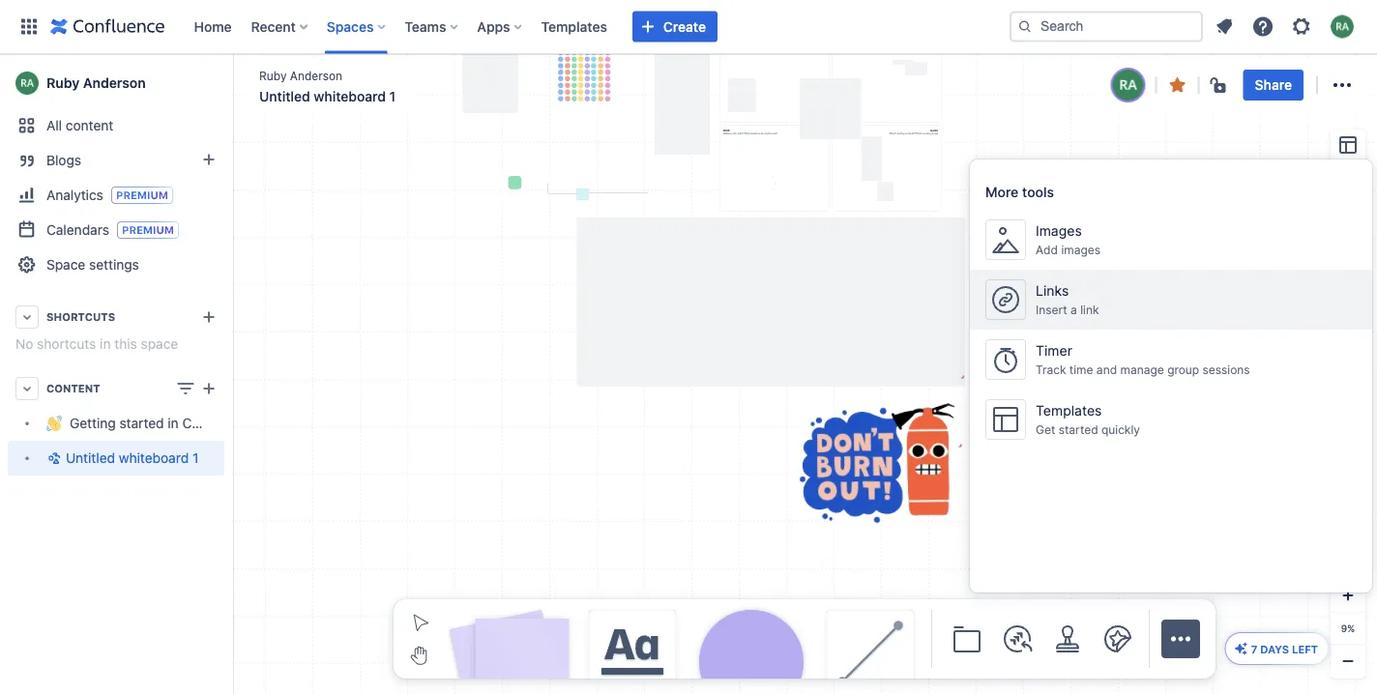 Task type: locate. For each thing, give the bounding box(es) containing it.
recent button
[[245, 11, 315, 42]]

content
[[46, 383, 100, 395]]

space settings link
[[8, 248, 224, 282]]

1 horizontal spatial anderson
[[290, 69, 342, 82]]

untitled inside "ruby anderson untitled whiteboard 1"
[[259, 89, 310, 104]]

1 vertical spatial 1
[[192, 450, 199, 466]]

0 horizontal spatial anderson
[[83, 75, 146, 91]]

0 horizontal spatial untitled
[[66, 450, 115, 466]]

premium image inside calendars link
[[117, 222, 179, 239]]

1
[[389, 89, 396, 104], [192, 450, 199, 466]]

recent
[[251, 18, 296, 34]]

Search field
[[1010, 11, 1203, 42]]

create a blog image
[[197, 148, 221, 171]]

ruby anderson
[[46, 75, 146, 91]]

anderson up all content link
[[83, 75, 146, 91]]

0 horizontal spatial in
[[100, 336, 111, 352]]

settings icon image
[[1290, 15, 1314, 38]]

whiteboard down getting started in confluence
[[119, 450, 189, 466]]

1 horizontal spatial in
[[168, 415, 179, 431]]

ruby
[[259, 69, 287, 82], [46, 75, 79, 91]]

1 down confluence
[[192, 450, 199, 466]]

ruby right collapse sidebar image
[[259, 69, 287, 82]]

banner
[[0, 0, 1378, 54]]

untitled right collapse sidebar image
[[259, 89, 310, 104]]

premium image up space settings link
[[117, 222, 179, 239]]

search image
[[1018, 19, 1033, 34]]

anderson inside space 'element'
[[83, 75, 146, 91]]

0 horizontal spatial 1
[[192, 450, 199, 466]]

ruby up all
[[46, 75, 79, 91]]

spaces
[[327, 18, 374, 34]]

ruby anderson link down the recent dropdown button
[[259, 67, 342, 84]]

tree containing getting started in confluence
[[8, 406, 254, 476]]

premium image up calendars link
[[111, 187, 173, 204]]

1 vertical spatial untitled
[[66, 450, 115, 466]]

0 vertical spatial whiteboard
[[314, 89, 386, 104]]

0 horizontal spatial ruby anderson link
[[8, 64, 224, 103]]

ruby anderson link
[[8, 64, 224, 103], [259, 67, 342, 84]]

premium icon image
[[1234, 641, 1250, 657]]

untitled
[[259, 89, 310, 104], [66, 450, 115, 466]]

0 vertical spatial premium image
[[111, 187, 173, 204]]

1 vertical spatial in
[[168, 415, 179, 431]]

space settings
[[46, 257, 139, 273]]

1 horizontal spatial ruby anderson link
[[259, 67, 342, 84]]

whiteboard
[[314, 89, 386, 104], [119, 450, 189, 466]]

templates link
[[535, 11, 613, 42]]

1 vertical spatial whiteboard
[[119, 450, 189, 466]]

share button
[[1244, 70, 1304, 101]]

ruby inside "ruby anderson untitled whiteboard 1"
[[259, 69, 287, 82]]

blogs link
[[8, 143, 224, 178]]

ruby anderson untitled whiteboard 1
[[259, 69, 396, 104]]

in for started
[[168, 415, 179, 431]]

confluence image
[[50, 15, 165, 38], [50, 15, 165, 38]]

0 vertical spatial in
[[100, 336, 111, 352]]

untitled whiteboard 1 link
[[8, 441, 224, 476]]

anderson
[[290, 69, 342, 82], [83, 75, 146, 91]]

anderson down spaces
[[290, 69, 342, 82]]

shortcuts button
[[8, 300, 224, 335]]

0 vertical spatial 1
[[389, 89, 396, 104]]

in right the started
[[168, 415, 179, 431]]

0 horizontal spatial whiteboard
[[119, 450, 189, 466]]

tree inside space 'element'
[[8, 406, 254, 476]]

premium image inside 'analytics' link
[[111, 187, 173, 204]]

in
[[100, 336, 111, 352], [168, 415, 179, 431]]

ruby anderson link up all content link
[[8, 64, 224, 103]]

add shortcut image
[[197, 306, 221, 329]]

apps button
[[471, 11, 530, 42]]

ruby inside space 'element'
[[46, 75, 79, 91]]

1 vertical spatial premium image
[[117, 222, 179, 239]]

home
[[194, 18, 232, 34]]

banner containing home
[[0, 0, 1378, 54]]

7 days left button
[[1226, 634, 1328, 665]]

premium image
[[111, 187, 173, 204], [117, 222, 179, 239]]

1 horizontal spatial untitled
[[259, 89, 310, 104]]

calendars link
[[8, 213, 224, 248]]

1 horizontal spatial 1
[[389, 89, 396, 104]]

global element
[[12, 0, 1006, 54]]

teams button
[[399, 11, 466, 42]]

tree
[[8, 406, 254, 476]]

create
[[663, 18, 706, 34]]

ruby for ruby anderson untitled whiteboard 1
[[259, 69, 287, 82]]

anderson for ruby anderson untitled whiteboard 1
[[290, 69, 342, 82]]

premium image for analytics
[[111, 187, 173, 204]]

1 horizontal spatial ruby
[[259, 69, 287, 82]]

1 horizontal spatial whiteboard
[[314, 89, 386, 104]]

shortcuts
[[37, 336, 96, 352]]

teams
[[405, 18, 446, 34]]

1 inside untitled whiteboard 1 link
[[192, 450, 199, 466]]

getting started in confluence link
[[8, 406, 254, 441]]

0 vertical spatial untitled
[[259, 89, 310, 104]]

whiteboard down spaces
[[314, 89, 386, 104]]

1 down spaces popup button
[[389, 89, 396, 104]]

7 days left
[[1252, 643, 1319, 656]]

spaces button
[[321, 11, 393, 42]]

space
[[46, 257, 85, 273]]

untitled down getting
[[66, 450, 115, 466]]

anderson inside "ruby anderson untitled whiteboard 1"
[[290, 69, 342, 82]]

0 horizontal spatial ruby
[[46, 75, 79, 91]]

in left "this"
[[100, 336, 111, 352]]



Task type: vqa. For each thing, say whether or not it's contained in the screenshot.
the Mon
no



Task type: describe. For each thing, give the bounding box(es) containing it.
ruby for ruby anderson
[[46, 75, 79, 91]]

all content
[[46, 118, 113, 133]]

content button
[[8, 371, 224, 406]]

help icon image
[[1252, 15, 1275, 38]]

all
[[46, 118, 62, 133]]

ruby anderson image
[[1113, 70, 1144, 101]]

settings
[[89, 257, 139, 273]]

untitled inside space 'element'
[[66, 450, 115, 466]]

your profile and preferences image
[[1331, 15, 1354, 38]]

confluence
[[182, 415, 254, 431]]

anderson for ruby anderson
[[83, 75, 146, 91]]

7
[[1252, 643, 1258, 656]]

this
[[114, 336, 137, 352]]

shortcuts
[[46, 311, 115, 324]]

analytics link
[[8, 178, 224, 213]]

1 inside "ruby anderson untitled whiteboard 1"
[[389, 89, 396, 104]]

space
[[141, 336, 178, 352]]

change view image
[[174, 377, 197, 400]]

create content image
[[197, 377, 221, 400]]

analytics
[[46, 187, 103, 203]]

all content link
[[8, 108, 224, 143]]

left
[[1292, 643, 1319, 656]]

content
[[66, 118, 113, 133]]

days
[[1261, 643, 1289, 656]]

getting
[[70, 415, 116, 431]]

whiteboard inside "ruby anderson untitled whiteboard 1"
[[314, 89, 386, 104]]

notification icon image
[[1213, 15, 1236, 38]]

templates
[[541, 18, 607, 34]]

no
[[15, 336, 33, 352]]

untitled whiteboard 1
[[66, 450, 199, 466]]

premium image for calendars
[[117, 222, 179, 239]]

more actions image
[[1331, 74, 1354, 97]]

collapse sidebar image
[[211, 64, 253, 103]]

share
[[1255, 77, 1292, 93]]

getting started in confluence
[[70, 415, 254, 431]]

blogs
[[46, 152, 81, 168]]

no restrictions image
[[1209, 74, 1232, 97]]

home link
[[188, 11, 238, 42]]

started
[[119, 415, 164, 431]]

no shortcuts in this space
[[15, 336, 178, 352]]

apps
[[477, 18, 510, 34]]

in for shortcuts
[[100, 336, 111, 352]]

space element
[[0, 54, 254, 695]]

unstar image
[[1166, 74, 1190, 97]]

calendars
[[46, 222, 109, 237]]

create button
[[633, 11, 718, 42]]

appswitcher icon image
[[17, 15, 41, 38]]

whiteboard inside space 'element'
[[119, 450, 189, 466]]



